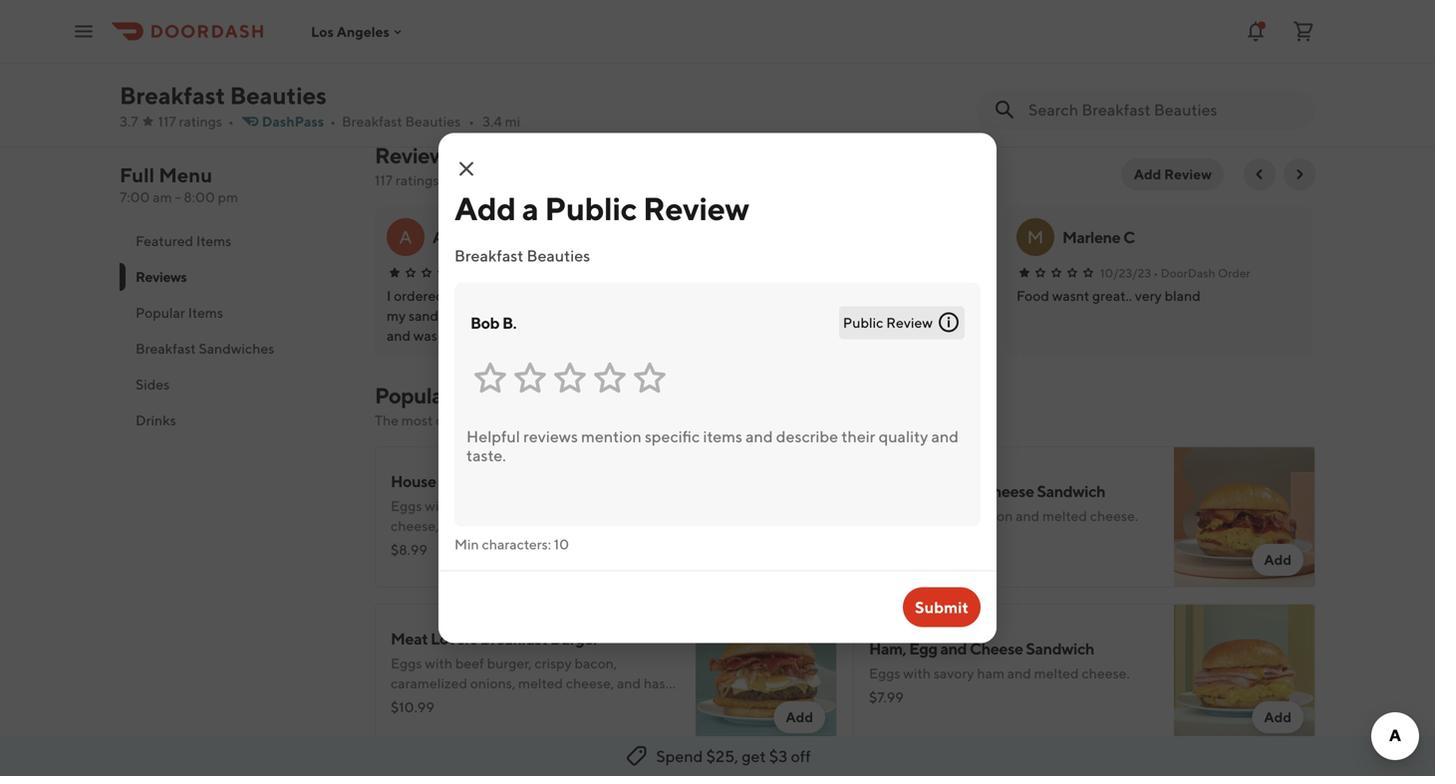 Task type: vqa. For each thing, say whether or not it's contained in the screenshot.
the cheese related to Sausage, Egg and Cheese Sandwich
yes



Task type: describe. For each thing, give the bounding box(es) containing it.
sandwich inside ham, egg and cheese sandwich
[[431, 64, 499, 83]]

0 horizontal spatial beauties
[[230, 81, 327, 110]]

ham, egg and cheese sandwich image
[[1174, 604, 1316, 746]]

add button for ham, egg and cheese sandwich
[[1252, 702, 1304, 734]]

breakfast sandwiches button
[[120, 331, 351, 367]]

add for meat lovers breakfast burger
[[786, 709, 813, 726]]

reviews for reviews 117 ratings • 15 public reviews
[[375, 143, 455, 168]]

breakfast beauties • 3.4 mi
[[342, 113, 520, 130]]

bacon, egg and cheese sandwich eggs with crispy bacon and melted cheese.
[[869, 482, 1138, 524]]

• inside the reviews 117 ratings • 15 public reviews
[[442, 172, 448, 188]]

burger,
[[487, 655, 532, 672]]

dashpass •
[[262, 113, 336, 130]]

reviews
[[509, 172, 557, 188]]

ashley
[[433, 228, 480, 247]]

$8.99
[[391, 542, 428, 558]]

Helpful reviews mention specific items and describe their quality and taste. text field
[[454, 415, 981, 527]]

• left dashpass
[[228, 113, 234, 130]]

add button for bacon, egg and cheese sandwich
[[1252, 544, 1304, 576]]

117 ratings •
[[158, 113, 234, 130]]

0 horizontal spatial ratings
[[179, 113, 222, 130]]

cali breakfast sandwich
[[532, 42, 630, 83]]

off
[[791, 747, 811, 766]]

breakfast sandwiches
[[136, 340, 274, 357]]

sandwich inside cali breakfast sandwich
[[532, 64, 601, 83]]

Item Search search field
[[1029, 99, 1300, 121]]

8:00
[[184, 189, 215, 205]]

submit button
[[903, 588, 981, 627]]

sandwich inside ham, egg and cheese sandwich eggs with savory ham and melted cheese. $7.99
[[1026, 639, 1094, 658]]

melted inside meat lovers breakfast burger eggs with beef burger, crispy bacon, caramelized onions, melted cheese, and hash brown.
[[518, 675, 563, 692]]

with inside bacon, egg and cheese sandwich eggs with crispy bacon and melted cheese.
[[903, 508, 931, 524]]

featured items button
[[120, 223, 351, 259]]

add for ham, egg and cheese sandwich
[[1264, 709, 1292, 726]]

burger
[[550, 629, 599, 648]]

3.4
[[482, 113, 502, 130]]

$10.99
[[391, 699, 434, 716]]

1 vertical spatial review
[[643, 190, 749, 227]]

most
[[402, 412, 433, 429]]

popular for popular items
[[136, 304, 185, 321]]

bacon,
[[869, 482, 917, 501]]

sandwich inside bacon, egg and cheese sandwich eggs with crispy bacon and melted cheese.
[[1037, 482, 1105, 501]]

$25,
[[706, 747, 739, 766]]

add button for meat lovers breakfast burger
[[774, 702, 825, 734]]

add inside "dialog"
[[454, 190, 516, 227]]

cali breakfast sandwich button
[[528, 0, 686, 121]]

eggs inside meat lovers breakfast burger eggs with beef burger, crispy bacon, caramelized onions, melted cheese, and hash brown.
[[391, 655, 422, 672]]

the
[[375, 412, 399, 429]]

meat
[[391, 629, 428, 648]]

m
[[1027, 226, 1044, 248]]

egg inside egg and cheese sandwich $6.99
[[1162, 42, 1191, 61]]

bob b.
[[470, 313, 516, 332]]

add inside button
[[1134, 166, 1161, 182]]

add a public review dialog
[[439, 133, 997, 643]]

add for bacon, egg and cheese sandwich
[[1264, 552, 1292, 568]]

spend
[[656, 747, 703, 766]]

drinks button
[[120, 403, 351, 439]]

sides button
[[120, 367, 351, 403]]

ashley w
[[433, 228, 500, 247]]

full menu 7:00 am - 8:00 pm
[[120, 163, 238, 205]]

los angeles button
[[311, 23, 406, 40]]

next image
[[1292, 166, 1308, 182]]

sandwich inside house breakfast sandwich eggs with crispy bacon, hash brown, melted cheese, and house sauce. $8.99
[[509, 472, 578, 491]]

bacon, inside house breakfast sandwich eggs with crispy bacon, hash brown, melted cheese, and house sauce. $8.99
[[495, 498, 538, 514]]

this
[[698, 412, 721, 429]]

bob
[[470, 313, 499, 332]]

sausage, egg and cheese sandwich
[[847, 42, 972, 83]]

sides
[[136, 376, 170, 393]]

0 items, open order cart image
[[1292, 19, 1316, 43]]

am
[[153, 189, 172, 205]]

ham
[[977, 665, 1005, 682]]

reviews 117 ratings • 15 public reviews
[[375, 143, 557, 188]]

and inside sausage, egg and cheese sandwich
[[944, 42, 970, 61]]

caramelized
[[391, 675, 467, 692]]

b.
[[502, 313, 516, 332]]

full
[[120, 163, 155, 187]]

cheese for bacon, egg and cheese sandwich eggs with crispy bacon and melted cheese.
[[981, 482, 1034, 501]]

cheese, inside house breakfast sandwich eggs with crispy bacon, hash brown, melted cheese, and house sauce. $8.99
[[391, 518, 439, 534]]

brown,
[[573, 498, 617, 514]]

popular items button
[[120, 295, 351, 331]]

0 horizontal spatial public
[[545, 190, 637, 227]]

sausage, egg and cheese sandwich button
[[843, 0, 1001, 121]]

breakfast inside house breakfast sandwich eggs with crispy bacon, hash brown, melted cheese, and house sauce. $8.99
[[439, 472, 506, 491]]

10/23/23
[[1100, 266, 1151, 280]]

open menu image
[[72, 19, 96, 43]]

egg for sausage, egg and cheese sandwich
[[913, 42, 941, 61]]

egg for ham, egg and cheese sandwich
[[415, 42, 443, 61]]

and inside meat lovers breakfast burger eggs with beef burger, crispy bacon, caramelized onions, melted cheese, and hash brown.
[[617, 675, 641, 692]]

eggs inside house breakfast sandwich eggs with crispy bacon, hash brown, melted cheese, and house sauce. $8.99
[[391, 498, 422, 514]]

ratings inside the reviews 117 ratings • 15 public reviews
[[396, 172, 439, 188]]

order
[[1218, 266, 1251, 280]]

ham, egg and cheese sandwich eggs with savory ham and melted cheese. $7.99
[[869, 639, 1130, 706]]

crispy inside bacon, egg and cheese sandwich eggs with crispy bacon and melted cheese.
[[934, 508, 971, 524]]

items for popular items
[[188, 304, 223, 321]]

lovers
[[431, 629, 477, 648]]

crispy inside meat lovers breakfast burger eggs with beef burger, crispy bacon, caramelized onions, melted cheese, and hash brown.
[[535, 655, 572, 672]]

breakfast inside cali breakfast sandwich
[[563, 42, 630, 61]]

10
[[554, 536, 569, 553]]

ham, for ham, egg and cheese sandwich eggs with savory ham and melted cheese. $7.99
[[869, 639, 906, 658]]

popular items
[[136, 304, 223, 321]]

items for featured items
[[196, 233, 231, 249]]

ham, egg and cheese sandwich
[[375, 42, 499, 83]]

w
[[483, 228, 500, 247]]

public review
[[843, 314, 933, 331]]

cheese for ham, egg and cheese sandwich eggs with savory ham and melted cheese. $7.99
[[970, 639, 1023, 658]]

from
[[665, 412, 695, 429]]

0 horizontal spatial breakfast beauties
[[120, 81, 327, 110]]

bacon
[[974, 508, 1013, 524]]

characters:
[[482, 536, 551, 553]]

bacon, egg and cheese sandwich image
[[1174, 447, 1316, 588]]

breakfast up the 117 ratings • on the top of the page
[[120, 81, 225, 110]]

iced coffee image
[[696, 761, 837, 776]]

reviews link
[[375, 143, 455, 168]]

review for add review
[[1164, 166, 1212, 182]]

house
[[391, 472, 436, 491]]

and inside house breakfast sandwich eggs with crispy bacon, hash brown, melted cheese, and house sauce. $8.99
[[442, 518, 466, 534]]

117 inside the reviews 117 ratings • 15 public reviews
[[375, 172, 393, 188]]

dashpass
[[262, 113, 324, 130]]

0 horizontal spatial 117
[[158, 113, 176, 130]]

cheese for sausage, egg and cheese sandwich
[[847, 64, 901, 83]]

melted inside house breakfast sandwich eggs with crispy bacon, hash brown, melted cheese, and house sauce. $8.99
[[620, 498, 664, 514]]

house breakfast sandwich image
[[696, 447, 837, 588]]

$7.99
[[869, 689, 904, 706]]

mi
[[505, 113, 520, 130]]

get
[[742, 747, 766, 766]]

sausage,
[[847, 42, 910, 61]]

drinks
[[136, 412, 176, 429]]

items for popular items the most commonly ordered items and dishes from this store
[[454, 383, 508, 409]]

cheese, inside meat lovers breakfast burger eggs with beef burger, crispy bacon, caramelized onions, melted cheese, and hash brown.
[[566, 675, 614, 692]]

breakfast inside meat lovers breakfast burger eggs with beef burger, crispy bacon, caramelized onions, melted cheese, and hash brown.
[[480, 629, 547, 648]]

and inside popular items the most commonly ordered items and dishes from this store
[[595, 412, 619, 429]]

egg for ham, egg and cheese sandwich eggs with savory ham and melted cheese. $7.99
[[909, 639, 938, 658]]

popular items the most commonly ordered items and dishes from this store
[[375, 383, 755, 429]]



Task type: locate. For each thing, give the bounding box(es) containing it.
2 horizontal spatial review
[[1164, 166, 1212, 182]]

with up caramelized
[[425, 655, 453, 672]]

0 horizontal spatial reviews
[[136, 269, 187, 285]]

1 horizontal spatial reviews
[[375, 143, 455, 168]]

cheese. inside ham, egg and cheese sandwich eggs with savory ham and melted cheese. $7.99
[[1082, 665, 1130, 682]]

ham, for ham, egg and cheese sandwich
[[375, 42, 412, 61]]

breakfast inside add a public review "dialog"
[[454, 246, 524, 265]]

1 vertical spatial ham,
[[869, 639, 906, 658]]

hash inside meat lovers breakfast burger eggs with beef burger, crispy bacon, caramelized onions, melted cheese, and hash brown.
[[644, 675, 674, 692]]

0 vertical spatial 117
[[158, 113, 176, 130]]

• doordash order
[[1153, 266, 1251, 280]]

0 vertical spatial ratings
[[179, 113, 222, 130]]

breakfast right 'cali'
[[563, 42, 630, 61]]

add button
[[1252, 544, 1304, 576], [774, 702, 825, 734], [1252, 702, 1304, 734]]

brown.
[[391, 695, 434, 712]]

cheese inside sausage, egg and cheese sandwich
[[847, 64, 901, 83]]

0 vertical spatial ham,
[[375, 42, 412, 61]]

117 right 3.7
[[158, 113, 176, 130]]

breakfast
[[563, 42, 630, 61], [120, 81, 225, 110], [342, 113, 402, 130], [454, 246, 524, 265], [136, 340, 196, 357], [439, 472, 506, 491], [480, 629, 547, 648]]

egg for bacon, egg and cheese sandwich eggs with crispy bacon and melted cheese.
[[920, 482, 949, 501]]

1 horizontal spatial 117
[[375, 172, 393, 188]]

0 vertical spatial hash
[[541, 498, 571, 514]]

items
[[196, 233, 231, 249], [188, 304, 223, 321], [454, 383, 508, 409]]

reviews for reviews
[[136, 269, 187, 285]]

close add a public review image
[[454, 157, 478, 181]]

0 vertical spatial public
[[545, 190, 637, 227]]

cheese inside bacon, egg and cheese sandwich eggs with crispy bacon and melted cheese.
[[981, 482, 1034, 501]]

• left 15 on the left
[[442, 172, 448, 188]]

• left 3.4
[[469, 113, 474, 130]]

1 vertical spatial hash
[[644, 675, 674, 692]]

breakfast up sides
[[136, 340, 196, 357]]

beauties down a
[[527, 246, 590, 265]]

cheese up bacon
[[981, 482, 1034, 501]]

0 horizontal spatial bacon,
[[495, 498, 538, 514]]

• right 10/23/23
[[1153, 266, 1158, 280]]

reviews down breakfast beauties • 3.4 mi
[[375, 143, 455, 168]]

ham, inside ham, egg and cheese sandwich
[[375, 42, 412, 61]]

marlene
[[1062, 228, 1121, 247]]

1 horizontal spatial crispy
[[535, 655, 572, 672]]

popular for popular items the most commonly ordered items and dishes from this store
[[375, 383, 450, 409]]

0 vertical spatial beauties
[[230, 81, 327, 110]]

marlene c
[[1062, 228, 1135, 247]]

breakfast up house
[[439, 472, 506, 491]]

crispy inside house breakfast sandwich eggs with crispy bacon, hash brown, melted cheese, and house sauce. $8.99
[[455, 498, 492, 514]]

public
[[467, 172, 507, 188]]

crispy down burger
[[535, 655, 572, 672]]

commonly
[[436, 412, 502, 429]]

hash inside house breakfast sandwich eggs with crispy bacon, hash brown, melted cheese, and house sauce. $8.99
[[541, 498, 571, 514]]

1 horizontal spatial review
[[886, 314, 933, 331]]

7:00
[[120, 189, 150, 205]]

with down "house" on the left
[[425, 498, 453, 514]]

egg
[[415, 42, 443, 61], [913, 42, 941, 61], [1162, 42, 1191, 61], [920, 482, 949, 501], [909, 639, 938, 658]]

egg right sausage,
[[913, 42, 941, 61]]

1 vertical spatial items
[[188, 304, 223, 321]]

1 horizontal spatial ratings
[[396, 172, 439, 188]]

breakfast beauties
[[120, 81, 327, 110], [454, 246, 590, 265]]

and inside egg and cheese sandwich $6.99
[[1193, 42, 1220, 61]]

bacon,
[[495, 498, 538, 514], [575, 655, 617, 672]]

1 vertical spatial ratings
[[396, 172, 439, 188]]

0 vertical spatial items
[[196, 233, 231, 249]]

cheese,
[[391, 518, 439, 534], [566, 675, 614, 692]]

1 horizontal spatial beauties
[[405, 113, 461, 130]]

1 horizontal spatial breakfast beauties
[[454, 246, 590, 265]]

1 vertical spatial reviews
[[136, 269, 187, 285]]

crispy
[[455, 498, 492, 514], [934, 508, 971, 524], [535, 655, 572, 672]]

cheese. for bacon, egg and cheese sandwich
[[1090, 508, 1138, 524]]

popular up breakfast sandwiches
[[136, 304, 185, 321]]

and inside ham, egg and cheese sandwich
[[446, 42, 473, 61]]

0 horizontal spatial popular
[[136, 304, 185, 321]]

eggs up $7.99
[[869, 665, 900, 682]]

pm
[[218, 189, 238, 205]]

a
[[522, 190, 539, 227]]

cheese for ham, egg and cheese sandwich
[[375, 64, 428, 83]]

cheese inside egg and cheese sandwich $6.99
[[1223, 42, 1276, 61]]

ratings up menu
[[179, 113, 222, 130]]

review for public review
[[886, 314, 933, 331]]

0 vertical spatial popular
[[136, 304, 185, 321]]

-
[[175, 189, 181, 205]]

melted right brown,
[[620, 498, 664, 514]]

ham, inside ham, egg and cheese sandwich eggs with savory ham and melted cheese. $7.99
[[869, 639, 906, 658]]

breakfast up reviews link
[[342, 113, 402, 130]]

cheese left 0 items, open order cart image
[[1223, 42, 1276, 61]]

reviews inside the reviews 117 ratings • 15 public reviews
[[375, 143, 455, 168]]

reviews down featured
[[136, 269, 187, 285]]

cheese.
[[1090, 508, 1138, 524], [1082, 665, 1130, 682]]

eggs inside bacon, egg and cheese sandwich eggs with crispy bacon and melted cheese.
[[869, 508, 900, 524]]

2 horizontal spatial beauties
[[527, 246, 590, 265]]

0 horizontal spatial cheese,
[[391, 518, 439, 534]]

beauties inside add a public review "dialog"
[[527, 246, 590, 265]]

items
[[558, 412, 593, 429]]

previous image
[[1252, 166, 1268, 182]]

ham, up $7.99
[[869, 639, 906, 658]]

doordash
[[1161, 266, 1216, 280]]

3.7
[[120, 113, 138, 130]]

with inside house breakfast sandwich eggs with crispy bacon, hash brown, melted cheese, and house sauce. $8.99
[[425, 498, 453, 514]]

0 vertical spatial cheese.
[[1090, 508, 1138, 524]]

spend $25, get $3 off
[[656, 747, 811, 766]]

a
[[399, 226, 412, 248]]

1 horizontal spatial bacon,
[[575, 655, 617, 672]]

reviews
[[375, 143, 455, 168], [136, 269, 187, 285]]

sandwich inside sausage, egg and cheese sandwich
[[903, 64, 972, 83]]

sandwich inside egg and cheese sandwich $6.99
[[1162, 64, 1231, 83]]

meat lovers breakfast burger image
[[696, 604, 837, 746]]

breakfast beauties up the 117 ratings • on the top of the page
[[120, 81, 327, 110]]

dishes
[[622, 412, 662, 429]]

cheese, down burger
[[566, 675, 614, 692]]

popular inside popular items the most commonly ordered items and dishes from this store
[[375, 383, 450, 409]]

notification bell image
[[1244, 19, 1268, 43]]

0 horizontal spatial review
[[643, 190, 749, 227]]

breakfast up burger,
[[480, 629, 547, 648]]

crispy up house
[[455, 498, 492, 514]]

1 vertical spatial breakfast beauties
[[454, 246, 590, 265]]

eggs down "bacon,"
[[869, 508, 900, 524]]

min
[[454, 536, 479, 553]]

2 vertical spatial items
[[454, 383, 508, 409]]

review
[[1164, 166, 1212, 182], [643, 190, 749, 227], [886, 314, 933, 331]]

add review
[[1134, 166, 1212, 182]]

melted inside bacon, egg and cheese sandwich eggs with crispy bacon and melted cheese.
[[1042, 508, 1087, 524]]

items down pm
[[196, 233, 231, 249]]

submit
[[915, 598, 969, 617]]

featured
[[136, 233, 193, 249]]

egg inside ham, egg and cheese sandwich eggs with savory ham and melted cheese. $7.99
[[909, 639, 938, 658]]

add review button
[[1122, 158, 1224, 190]]

1 horizontal spatial ham,
[[869, 639, 906, 658]]

cheese down sausage,
[[847, 64, 901, 83]]

popular up most
[[375, 383, 450, 409]]

egg right "bacon,"
[[920, 482, 949, 501]]

popular inside button
[[136, 304, 185, 321]]

savory
[[934, 665, 974, 682]]

cali
[[532, 42, 560, 61]]

items inside popular items the most commonly ordered items and dishes from this store
[[454, 383, 508, 409]]

store
[[723, 412, 755, 429]]

review inside button
[[1164, 166, 1212, 182]]

breakfast beauties down a
[[454, 246, 590, 265]]

melted inside ham, egg and cheese sandwich eggs with savory ham and melted cheese. $7.99
[[1034, 665, 1079, 682]]

beauties up dashpass
[[230, 81, 327, 110]]

egg up savory
[[909, 639, 938, 658]]

hash up sauce.
[[541, 498, 571, 514]]

0 vertical spatial review
[[1164, 166, 1212, 182]]

with down "bacon,"
[[903, 508, 931, 524]]

cheese. inside bacon, egg and cheese sandwich eggs with crispy bacon and melted cheese.
[[1090, 508, 1138, 524]]

crispy left bacon
[[934, 508, 971, 524]]

cheese up ham
[[970, 639, 1023, 658]]

0 horizontal spatial hash
[[541, 498, 571, 514]]

bacon, inside meat lovers breakfast burger eggs with beef burger, crispy bacon, caramelized onions, melted cheese, and hash brown.
[[575, 655, 617, 672]]

15
[[450, 172, 464, 188]]

c
[[1123, 228, 1135, 247]]

meat lovers breakfast burger eggs with beef burger, crispy bacon, caramelized onions, melted cheese, and hash brown.
[[391, 629, 674, 712]]

melted right bacon
[[1042, 508, 1087, 524]]

0 vertical spatial reviews
[[375, 143, 455, 168]]

eggs inside ham, egg and cheese sandwich eggs with savory ham and melted cheese. $7.99
[[869, 665, 900, 682]]

0 horizontal spatial crispy
[[455, 498, 492, 514]]

ordered
[[505, 412, 555, 429]]

eggs down meat
[[391, 655, 422, 672]]

angeles
[[337, 23, 390, 40]]

117
[[158, 113, 176, 130], [375, 172, 393, 188]]

117 down reviews link
[[375, 172, 393, 188]]

1 vertical spatial 117
[[375, 172, 393, 188]]

with
[[425, 498, 453, 514], [903, 508, 931, 524], [425, 655, 453, 672], [903, 665, 931, 682]]

1 vertical spatial bacon,
[[575, 655, 617, 672]]

ratings down reviews link
[[396, 172, 439, 188]]

2 vertical spatial beauties
[[527, 246, 590, 265]]

melted down burger,
[[518, 675, 563, 692]]

house breakfast sandwich eggs with crispy bacon, hash brown, melted cheese, and house sauce. $8.99
[[391, 472, 664, 558]]

melted right ham
[[1034, 665, 1079, 682]]

sandwich
[[431, 64, 499, 83], [532, 64, 601, 83], [903, 64, 972, 83], [1162, 64, 1231, 83], [509, 472, 578, 491], [1037, 482, 1105, 501], [1026, 639, 1094, 658]]

bacon, up sauce.
[[495, 498, 538, 514]]

menu
[[159, 163, 212, 187]]

eggs down "house" on the left
[[391, 498, 422, 514]]

egg inside bacon, egg and cheese sandwich eggs with crispy bacon and melted cheese.
[[920, 482, 949, 501]]

1 horizontal spatial public
[[843, 314, 883, 331]]

house
[[469, 518, 507, 534]]

2 horizontal spatial crispy
[[934, 508, 971, 524]]

1 vertical spatial popular
[[375, 383, 450, 409]]

with inside meat lovers breakfast burger eggs with beef burger, crispy bacon, caramelized onions, melted cheese, and hash brown.
[[425, 655, 453, 672]]

egg up breakfast beauties • 3.4 mi
[[415, 42, 443, 61]]

min characters: 10
[[454, 536, 569, 553]]

2 vertical spatial review
[[886, 314, 933, 331]]

egg and cheese sandwich $6.99
[[1162, 42, 1276, 107]]

public
[[545, 190, 637, 227], [843, 314, 883, 331]]

0 vertical spatial bacon,
[[495, 498, 538, 514]]

1 vertical spatial public
[[843, 314, 883, 331]]

los
[[311, 23, 334, 40]]

ham,
[[375, 42, 412, 61], [869, 639, 906, 658]]

add
[[1134, 166, 1161, 182], [454, 190, 516, 227], [1264, 552, 1292, 568], [786, 709, 813, 726], [1264, 709, 1292, 726]]

eggs
[[391, 498, 422, 514], [869, 508, 900, 524], [391, 655, 422, 672], [869, 665, 900, 682]]

items up 'commonly' in the bottom of the page
[[454, 383, 508, 409]]

1 horizontal spatial popular
[[375, 383, 450, 409]]

egg up the $6.99
[[1162, 42, 1191, 61]]

1 vertical spatial beauties
[[405, 113, 461, 130]]

hash up spend
[[644, 675, 674, 692]]

egg inside ham, egg and cheese sandwich
[[415, 42, 443, 61]]

bacon, down burger
[[575, 655, 617, 672]]

1 horizontal spatial hash
[[644, 675, 674, 692]]

cheese. for ham, egg and cheese sandwich
[[1082, 665, 1130, 682]]

1 vertical spatial cheese.
[[1082, 665, 1130, 682]]

cheese
[[1223, 42, 1276, 61], [375, 64, 428, 83], [847, 64, 901, 83], [981, 482, 1034, 501], [970, 639, 1023, 658]]

$6.99
[[1162, 90, 1199, 107]]

cheese up breakfast beauties • 3.4 mi
[[375, 64, 428, 83]]

breakfast beauties inside add a public review "dialog"
[[454, 246, 590, 265]]

with left savory
[[903, 665, 931, 682]]

breakfast down a
[[454, 246, 524, 265]]

cheese, up $8.99
[[391, 518, 439, 534]]

ham, down angeles
[[375, 42, 412, 61]]

cheese inside ham, egg and cheese sandwich
[[375, 64, 428, 83]]

1 vertical spatial cheese,
[[566, 675, 614, 692]]

add a public review
[[454, 190, 749, 227]]

ham, egg and cheese sandwich button
[[371, 0, 528, 121]]

$3
[[769, 747, 788, 766]]

egg inside sausage, egg and cheese sandwich
[[913, 42, 941, 61]]

ratings
[[179, 113, 222, 130], [396, 172, 439, 188]]

with inside ham, egg and cheese sandwich eggs with savory ham and melted cheese. $7.99
[[903, 665, 931, 682]]

cheese inside ham, egg and cheese sandwich eggs with savory ham and melted cheese. $7.99
[[970, 639, 1023, 658]]

beauties up reviews link
[[405, 113, 461, 130]]

items up breakfast sandwiches
[[188, 304, 223, 321]]

0 vertical spatial cheese,
[[391, 518, 439, 534]]

• right dashpass
[[330, 113, 336, 130]]

0 vertical spatial breakfast beauties
[[120, 81, 327, 110]]

onions,
[[470, 675, 516, 692]]

sauce.
[[510, 518, 550, 534]]

1 horizontal spatial cheese,
[[566, 675, 614, 692]]

los angeles
[[311, 23, 390, 40]]

0 horizontal spatial ham,
[[375, 42, 412, 61]]



